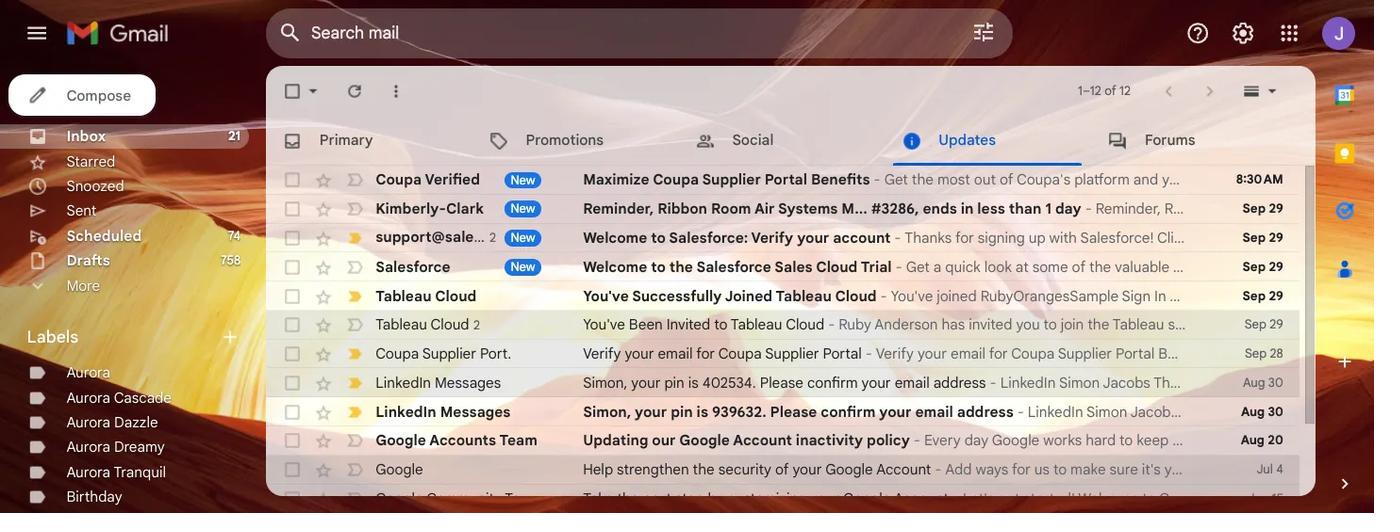 Task type: locate. For each thing, give the bounding box(es) containing it.
28
[[1154, 315, 1167, 329]]

2 29 from the top
[[1154, 209, 1167, 224]]

tab list
[[1196, 60, 1249, 399], [241, 106, 1196, 151]]

aug up the aug 20
[[1128, 367, 1150, 382]]

0 vertical spatial the
[[609, 235, 630, 251]]

1 vertical spatial portal
[[748, 314, 783, 330]]

coupa verified cell
[[341, 155, 530, 174]]

1 welcome from the top
[[530, 208, 588, 225]]

1 vertical spatial aug
[[1128, 367, 1150, 382]]

not important switch for take the next step by customizing your google account -
[[313, 445, 332, 464]]

1 salesforce from the left
[[341, 235, 409, 251]]

the left next
[[561, 446, 581, 462]]

1 not important switch from the top
[[313, 155, 332, 174]]

pin for 939632.
[[610, 367, 630, 383]]

1 vertical spatial pin
[[610, 367, 630, 383]]

linkedin for simon, your pin is 939632. please confirm your email address -
[[341, 367, 397, 383]]

to up verify your email for coupa supplier portal -
[[649, 287, 661, 304]]

aug for simon, your pin is 402534. please confirm your email address -
[[1130, 341, 1150, 356]]

1 vertical spatial linkedin messages
[[341, 367, 464, 383]]

confirm up simon, your pin is 939632. please confirm your email address -
[[734, 340, 780, 357]]

0 vertical spatial you've
[[530, 261, 572, 277]]

te.
[[459, 446, 476, 462]]

aug left 20 at bottom right
[[1128, 394, 1150, 408]]

new down the coupa verified cell
[[464, 183, 487, 198]]

2 simon, from the top
[[530, 367, 574, 383]]

1 you've from the top
[[530, 261, 572, 277]]

you've
[[530, 261, 572, 277], [530, 287, 568, 304]]

forums tab
[[992, 106, 1179, 151]]

7 row from the top
[[241, 309, 1182, 336]]

linkedin
[[341, 340, 392, 357], [341, 367, 397, 383]]

0 vertical spatial please
[[691, 340, 731, 357]]

aurora for aurora dazzle
[[60, 376, 100, 392]]

google
[[341, 393, 387, 409], [617, 393, 663, 409], [341, 419, 385, 436], [750, 419, 794, 436], [341, 446, 385, 462], [766, 446, 810, 462]]

5 row from the top
[[241, 256, 1182, 283]]

strengthen
[[561, 419, 626, 436]]

sep
[[1130, 183, 1151, 197], [1130, 209, 1151, 224], [1130, 236, 1151, 250], [1130, 262, 1151, 277], [1131, 288, 1151, 303], [1132, 315, 1152, 329]]

sep 29 for welcome to the salesforce sales cloud trial -
[[1130, 236, 1167, 250]]

pin for 402534.
[[604, 340, 622, 357]]

m...
[[765, 182, 789, 198]]

cascade
[[103, 353, 156, 370]]

aurora for aurora tranquil
[[60, 421, 100, 438]]

the for salesforce
[[609, 235, 630, 251]]

supplier up room
[[638, 156, 692, 172]]

aurora inside aurora tranquil link
[[60, 421, 100, 438]]

important according to google magic. switch for verify your email for coupa supplier portal
[[313, 313, 332, 332]]

please down simon, your pin is 402534. please confirm your email address -
[[700, 367, 743, 383]]

3 important according to google magic. switch from the top
[[313, 339, 332, 358]]

scheduled link
[[60, 206, 129, 223]]

1 vertical spatial the
[[630, 419, 650, 436]]

0 vertical spatial is
[[626, 340, 635, 357]]

aurora down aurora dazzle
[[60, 399, 100, 415]]

aurora up aurora dreamy link
[[60, 376, 100, 392]]

sep for welcome to salesforce: verify your account -
[[1130, 209, 1151, 224]]

0 vertical spatial welcome
[[530, 208, 588, 225]]

aug 30 down sep 28
[[1130, 341, 1167, 356]]

0 vertical spatial linkedin messages
[[341, 340, 456, 357]]

forums
[[1041, 119, 1087, 136]]

row up the welcome to salesforce: verify your account -
[[241, 177, 1182, 204]]

2 up port.
[[430, 289, 436, 303]]

2 12 from the left
[[1018, 76, 1028, 90]]

refresh image
[[313, 74, 332, 92]]

pin up our
[[610, 367, 630, 383]]

1 vertical spatial messages
[[400, 367, 464, 383]]

drafts
[[60, 229, 100, 245]]

simon,
[[530, 340, 571, 357], [530, 367, 574, 383]]

29 for welcome to the salesforce sales cloud trial -
[[1154, 236, 1167, 250]]

messages down coupa supplier port.
[[395, 340, 456, 357]]

1 30 from the top
[[1153, 341, 1167, 356]]

coupa down tableau cloud 2
[[341, 314, 381, 330]]

1
[[980, 76, 984, 90], [950, 182, 956, 198]]

1 linkedin messages from the top
[[341, 340, 456, 357]]

coupa up the ribbon
[[593, 156, 635, 172]]

please up simon, your pin is 939632. please confirm your email address -
[[691, 340, 731, 357]]

0 vertical spatial aug 30
[[1130, 341, 1167, 356]]

new up "kimberly-clark" cell
[[464, 157, 487, 171]]

jul 4
[[1142, 420, 1167, 435]]

1 horizontal spatial 2
[[445, 210, 451, 224]]

new inside "kimberly-clark" cell
[[464, 183, 487, 198]]

sep 28
[[1132, 315, 1167, 329]]

new down support@salesforce.. cell
[[464, 236, 487, 250]]

email for simon, your pin is 402534. please confirm your email address
[[813, 340, 845, 357]]

updating our google account inactivity policy -
[[530, 393, 840, 409]]

2 vertical spatial the
[[561, 446, 581, 462]]

0 vertical spatial confirm
[[734, 340, 780, 357]]

0 vertical spatial verify
[[683, 208, 721, 225]]

6 row from the top
[[241, 283, 1182, 309]]

sep for verify your email for coupa supplier portal -
[[1132, 315, 1152, 329]]

new for coupa verified
[[464, 157, 487, 171]]

advanced search options image
[[875, 10, 913, 48]]

0 horizontal spatial 2
[[430, 289, 436, 303]]

portal up simon, your pin is 402534. please confirm your email address -
[[748, 314, 783, 330]]

row up joined
[[241, 230, 1182, 256]]

2 new from the top
[[464, 183, 487, 198]]

pin left 402534.
[[604, 340, 622, 357]]

2 30 from the top
[[1153, 367, 1167, 382]]

4 row from the top
[[241, 230, 1182, 256]]

0 vertical spatial to
[[592, 208, 605, 225]]

row up "air"
[[241, 151, 1182, 177]]

sep 29 for welcome to salesforce: verify your account -
[[1130, 209, 1167, 224]]

1 vertical spatial please
[[700, 367, 743, 383]]

for
[[633, 314, 650, 330]]

2 vertical spatial account
[[813, 446, 863, 462]]

1 simon, from the top
[[530, 340, 571, 357]]

to down the ribbon
[[592, 208, 605, 225]]

3 not important switch from the top
[[313, 234, 332, 253]]

aurora for aurora link at the bottom left of page
[[60, 331, 100, 347]]

row up take the next step by customizing your google account -
[[241, 415, 1182, 441]]

30 for simon, your pin is 939632. please confirm your email address -
[[1153, 367, 1167, 382]]

google down 'inactivity'
[[750, 419, 794, 436]]

-
[[794, 156, 801, 172], [987, 182, 993, 198], [813, 208, 819, 225], [814, 235, 820, 251], [800, 261, 806, 277], [753, 287, 759, 304], [787, 314, 793, 330], [900, 340, 906, 357], [925, 367, 931, 383], [831, 393, 837, 409], [850, 419, 856, 436], [866, 446, 872, 462]]

social tab
[[617, 106, 803, 151]]

new inside the salesforce cell
[[464, 236, 487, 250]]

30 up 20 at bottom right
[[1153, 367, 1167, 382]]

cloud down trial on the right of the page
[[759, 261, 797, 277]]

1 12 from the left
[[991, 76, 1001, 90]]

3 row from the top
[[241, 204, 1182, 230]]

aug
[[1130, 341, 1150, 356], [1128, 367, 1150, 382], [1128, 394, 1150, 408]]

4 aurora from the top
[[60, 399, 100, 415]]

0 vertical spatial pin
[[604, 340, 622, 357]]

2 welcome from the top
[[530, 235, 588, 251]]

salesforce
[[341, 235, 409, 251], [633, 235, 701, 251]]

new down "kimberly-clark" cell
[[464, 209, 487, 224]]

confirm
[[734, 340, 780, 357], [746, 367, 796, 383]]

aug down sep 28
[[1130, 341, 1150, 356]]

linkedin for simon, your pin is 402534. please confirm your email address -
[[341, 340, 392, 357]]

not important switch for reminder, ribbon room air systems m... #3286, ends in less than 1 day -
[[313, 181, 332, 200]]

help
[[530, 419, 557, 436]]

1 horizontal spatial verify
[[683, 208, 721, 225]]

row up simon, your pin is 402534. please confirm your email address -
[[241, 309, 1182, 336]]

inbox link
[[60, 116, 96, 132]]

2 important according to google magic. switch from the top
[[313, 313, 332, 332]]

1 vertical spatial aug 30
[[1128, 367, 1167, 382]]

21
[[208, 117, 219, 131]]

10 row from the top
[[241, 388, 1182, 415]]

3 29 from the top
[[1154, 236, 1167, 250]]

row up 'sales'
[[241, 204, 1182, 230]]

0 vertical spatial simon,
[[530, 340, 571, 357]]

google left community
[[341, 446, 385, 462]]

row down help strengthen the security of your google account -
[[241, 441, 1182, 468]]

messages for simon, your pin is 402534. please confirm your email address -
[[395, 340, 456, 357]]

verified
[[386, 156, 436, 172]]

tableau cloud
[[341, 261, 433, 277]]

0 horizontal spatial verify
[[530, 314, 565, 330]]

new for salesforce
[[464, 236, 487, 250]]

2 inside tableau cloud 2
[[430, 289, 436, 303]]

2 vertical spatial email
[[832, 367, 867, 383]]

0 vertical spatial messages
[[395, 340, 456, 357]]

2 you've from the top
[[530, 287, 568, 304]]

15
[[1156, 447, 1167, 461]]

2 vertical spatial aug
[[1128, 394, 1150, 408]]

0 vertical spatial 30
[[1153, 341, 1167, 356]]

2
[[445, 210, 451, 224], [430, 289, 436, 303]]

aurora link
[[60, 331, 100, 347]]

row down joined
[[241, 283, 1182, 309]]

support@salesforce..
[[341, 208, 479, 224]]

less
[[889, 182, 914, 198]]

1 row from the top
[[241, 151, 1182, 177]]

portal up "air"
[[695, 156, 734, 172]]

verify up updating
[[530, 314, 565, 330]]

is for 402534.
[[626, 340, 635, 357]]

you've successfully joined tableau cloud -
[[530, 261, 810, 277]]

0 vertical spatial 2
[[445, 210, 451, 224]]

the up successfully
[[609, 235, 630, 251]]

reminder,
[[530, 182, 594, 198]]

4 29 from the top
[[1154, 262, 1167, 277]]

2 not important switch from the top
[[313, 181, 332, 200]]

salesforce up you've successfully joined tableau cloud -
[[633, 235, 701, 251]]

aug for simon, your pin is 939632. please confirm your email address -
[[1128, 367, 1150, 382]]

verify your email for coupa supplier portal -
[[530, 314, 796, 330]]

12 row from the top
[[241, 441, 1182, 468]]

labels navigation
[[0, 60, 241, 514]]

is for 939632.
[[633, 367, 644, 383]]

joined
[[659, 261, 702, 277]]

linkedin messages down coupa supplier port.
[[341, 340, 456, 357]]

linkedin messages for simon, your pin is 939632. please confirm your email address
[[341, 367, 464, 383]]

1 aurora from the top
[[60, 331, 100, 347]]

1 29 from the top
[[1154, 183, 1167, 197]]

linkedin up google accounts team
[[341, 367, 397, 383]]

1 new from the top
[[464, 157, 487, 171]]

1 vertical spatial confirm
[[746, 367, 796, 383]]

0 vertical spatial linkedin
[[341, 340, 392, 357]]

row containing tableau cloud
[[241, 256, 1182, 283]]

tableau down joined
[[664, 287, 711, 304]]

to up successfully
[[592, 235, 605, 251]]

5 aurora from the top
[[60, 421, 100, 438]]

confirm for 402534.
[[734, 340, 780, 357]]

29 for you've been invited to tableau cloud -
[[1154, 288, 1167, 303]]

1 horizontal spatial portal
[[748, 314, 783, 330]]

search mail image
[[247, 13, 281, 47]]

coupa verified
[[341, 156, 436, 172]]

aurora up aurora cascade link
[[60, 331, 100, 347]]

29
[[1154, 183, 1167, 197], [1154, 209, 1167, 224], [1154, 236, 1167, 250], [1154, 262, 1167, 277], [1154, 288, 1167, 303]]

row up help strengthen the security of your google account -
[[241, 388, 1182, 415]]

linkedin messages
[[341, 340, 456, 357], [341, 367, 464, 383]]

2 linkedin messages from the top
[[341, 367, 464, 383]]

5 not important switch from the top
[[313, 392, 332, 411]]

tranquil
[[103, 421, 151, 438]]

you've left successfully
[[530, 261, 572, 277]]

linkedin messages for simon, your pin is 402534. please confirm your email address
[[341, 340, 456, 357]]

30 down 28
[[1153, 341, 1167, 356]]

supplier up simon, your pin is 402534. please confirm your email address -
[[696, 314, 745, 330]]

address
[[848, 340, 896, 357], [870, 367, 921, 383]]

important according to google magic. switch for simon, your pin is 939632. please confirm your email address
[[313, 366, 332, 385]]

the up by
[[630, 419, 650, 436]]

snoozed link
[[60, 161, 113, 177]]

cloud up coupa supplier port.
[[391, 287, 427, 303]]

row containing coupa supplier port.
[[241, 309, 1182, 336]]

1 vertical spatial 2
[[430, 289, 436, 303]]

not important switch
[[313, 155, 332, 174], [313, 181, 332, 200], [313, 234, 332, 253], [313, 287, 332, 305], [313, 392, 332, 411], [313, 419, 332, 437], [313, 445, 332, 464]]

1 vertical spatial simon,
[[530, 367, 574, 383]]

0 vertical spatial of
[[1004, 76, 1015, 90]]

to
[[592, 208, 605, 225], [592, 235, 605, 251], [649, 287, 661, 304]]

0 vertical spatial aug
[[1130, 341, 1150, 356]]

more button
[[0, 249, 226, 271]]

important according to google magic. switch for simon, your pin is 402534. please confirm your email address
[[313, 339, 332, 358]]

support@salesforce.. cell
[[341, 207, 530, 227]]

aurora down aurora link at the bottom left of page
[[60, 353, 100, 370]]

snoozed
[[60, 161, 113, 177]]

not important switch for updating our google account inactivity policy -
[[313, 392, 332, 411]]

messages for simon, your pin is 939632. please confirm your email address -
[[400, 367, 464, 383]]

successfully
[[575, 261, 656, 277]]

6 not important switch from the top
[[313, 419, 332, 437]]

aurora cascade
[[60, 353, 156, 370]]

0 horizontal spatial salesforce
[[341, 235, 409, 251]]

row containing support@salesforce..
[[241, 204, 1182, 230]]

is down for
[[626, 340, 635, 357]]

3 new from the top
[[464, 209, 487, 224]]

9 row from the top
[[241, 362, 1182, 388]]

1 vertical spatial of
[[705, 419, 717, 436]]

supplier down tableau cloud 2
[[384, 314, 433, 330]]

1 horizontal spatial 12
[[1018, 76, 1028, 90]]

verify down "air"
[[683, 208, 721, 225]]

row containing google community te.
[[241, 441, 1182, 468]]

important according to google magic. switch
[[313, 260, 332, 279], [313, 313, 332, 332], [313, 339, 332, 358], [313, 366, 332, 385]]

2 row from the top
[[241, 177, 1182, 204]]

of up forums tab
[[1004, 76, 1015, 90]]

1 vertical spatial welcome
[[530, 235, 588, 251]]

email for simon, your pin is 939632. please confirm your email address
[[832, 367, 867, 383]]

4 not important switch from the top
[[313, 287, 332, 305]]

None search field
[[241, 8, 920, 53]]

customizing
[[661, 446, 733, 462]]

1 vertical spatial address
[[870, 367, 921, 383]]

google left accounts on the bottom of page
[[341, 393, 387, 409]]

2 down "kimberly-clark" cell
[[445, 210, 451, 224]]

is left 939632.
[[633, 367, 644, 383]]

5 29 from the top
[[1154, 288, 1167, 303]]

1 vertical spatial is
[[633, 367, 644, 383]]

11 row from the top
[[241, 415, 1182, 441]]

aurora up the birthday
[[60, 421, 100, 438]]

tableau
[[341, 261, 392, 277], [705, 261, 756, 277], [341, 287, 388, 303], [664, 287, 711, 304]]

1 vertical spatial 1
[[950, 182, 956, 198]]

8 row from the top
[[241, 336, 1182, 362]]

aug 30 up the aug 20
[[1128, 367, 1167, 382]]

3 aurora from the top
[[60, 376, 100, 392]]

2 aurora from the top
[[60, 353, 100, 370]]

1 vertical spatial linkedin
[[341, 367, 397, 383]]

main content
[[241, 60, 1196, 468]]

1 important according to google magic. switch from the top
[[313, 260, 332, 279]]

1 vertical spatial email
[[813, 340, 845, 357]]

row
[[241, 151, 1182, 177], [241, 177, 1182, 204], [241, 204, 1182, 230], [241, 230, 1182, 256], [241, 256, 1182, 283], [241, 283, 1182, 309], [241, 309, 1182, 336], [241, 336, 1182, 362], [241, 362, 1182, 388], [241, 388, 1182, 415], [241, 415, 1182, 441], [241, 441, 1182, 468]]

coupa up the 'kimberly-'
[[341, 156, 383, 172]]

sent
[[60, 184, 88, 200]]

0 vertical spatial 1
[[980, 76, 984, 90]]

1 vertical spatial you've
[[530, 287, 568, 304]]

systems
[[707, 182, 762, 198]]

sep 29
[[1130, 183, 1167, 197], [1130, 209, 1167, 224], [1130, 236, 1167, 250], [1130, 262, 1167, 277], [1131, 288, 1167, 303]]

day
[[959, 182, 983, 198]]

linkedin down coupa supplier port.
[[341, 340, 392, 357]]

new inside support@salesforce.. cell
[[464, 209, 487, 224]]

aurora tranquil
[[60, 421, 151, 438]]

of up take the next step by customizing your google account -
[[705, 419, 717, 436]]

birthday link
[[60, 444, 111, 460]]

row containing google accounts team
[[241, 388, 1182, 415]]

by
[[643, 446, 658, 462]]

simon, your pin is 402534. please confirm your email address -
[[530, 340, 909, 357]]

0 horizontal spatial of
[[705, 419, 717, 436]]

new inside the coupa verified cell
[[464, 157, 487, 171]]

aurora dreamy
[[60, 399, 150, 415]]

0 horizontal spatial portal
[[695, 156, 734, 172]]

aug 30 for simon, your pin is 939632. please confirm your email address -
[[1128, 367, 1167, 382]]

1 linkedin from the top
[[341, 340, 392, 357]]

you've left been
[[530, 287, 568, 304]]

linkedin messages up google accounts team
[[341, 367, 464, 383]]

0 horizontal spatial 12
[[991, 76, 1001, 90]]

messages up accounts on the bottom of page
[[400, 367, 464, 383]]

2 linkedin from the top
[[341, 367, 397, 383]]

salesforce up tableau cloud
[[341, 235, 409, 251]]

welcome
[[530, 208, 588, 225], [530, 235, 588, 251]]

portal
[[695, 156, 734, 172], [748, 314, 783, 330]]

updating
[[530, 393, 589, 409]]

7 not important switch from the top
[[313, 445, 332, 464]]

row down simon, your pin is 402534. please confirm your email address -
[[241, 362, 1182, 388]]

4 important according to google magic. switch from the top
[[313, 366, 332, 385]]

30
[[1153, 341, 1167, 356], [1153, 367, 1167, 382]]

cloud down the salesforce cell
[[395, 261, 433, 277]]

not important switch for help strengthen the security of your google account -
[[313, 419, 332, 437]]

confirm up 'inactivity'
[[746, 367, 796, 383]]

4 new from the top
[[464, 236, 487, 250]]

1 vertical spatial 30
[[1153, 367, 1167, 382]]

1 horizontal spatial salesforce
[[633, 235, 701, 251]]

1 vertical spatial to
[[592, 235, 605, 251]]

next
[[584, 446, 610, 462]]

salesforce:
[[608, 208, 680, 225]]

tableau down 'sales'
[[705, 261, 756, 277]]

0 vertical spatial address
[[848, 340, 896, 357]]

jun 15
[[1134, 447, 1167, 461]]

row up simon, your pin is 939632. please confirm your email address -
[[241, 336, 1182, 362]]

salesforce cell
[[341, 234, 530, 253]]

row down 'sales'
[[241, 256, 1182, 283]]

row containing you've been invited to tableau cloud
[[241, 283, 1182, 309]]

your
[[725, 208, 754, 225], [568, 314, 595, 330], [574, 340, 601, 357], [783, 340, 810, 357], [577, 367, 606, 383], [799, 367, 829, 383], [721, 419, 747, 436], [737, 446, 763, 462]]

main menu image
[[23, 19, 45, 41]]

labels
[[25, 298, 71, 317]]

1 vertical spatial verify
[[530, 314, 565, 330]]



Task type: describe. For each thing, give the bounding box(es) containing it.
2 inside support@salesforce.. cell
[[445, 210, 451, 224]]

not important switch for maximize coupa supplier portal benefits -
[[313, 155, 332, 174]]

1 horizontal spatial of
[[1004, 76, 1015, 90]]

welcome to the salesforce sales cloud trial -
[[530, 235, 824, 251]]

step
[[614, 446, 640, 462]]

social
[[666, 119, 703, 136]]

compose
[[60, 79, 119, 95]]

trial
[[783, 235, 811, 251]]

confirm for 939632.
[[746, 367, 796, 383]]

aurora for aurora dreamy
[[60, 399, 100, 415]]

ends
[[839, 182, 870, 198]]

ribbon
[[598, 182, 643, 198]]

4
[[1160, 420, 1167, 435]]

row containing coupa verified
[[241, 151, 1182, 177]]

google community te.
[[341, 446, 476, 462]]

coupa inside cell
[[341, 156, 383, 172]]

compose button
[[8, 68, 142, 106]]

please for 402534.
[[691, 340, 731, 357]]

sep 29 for reminder, ribbon room air systems m... #3286, ends in less than 1 day -
[[1130, 183, 1167, 197]]

sales
[[704, 235, 739, 251]]

aurora dazzle
[[60, 376, 144, 392]]

starred
[[60, 138, 105, 155]]

row containing kimberly-clark
[[241, 177, 1182, 204]]

0 vertical spatial account
[[666, 393, 720, 409]]

aurora dazzle link
[[60, 376, 144, 392]]

kimberly-
[[341, 182, 406, 198]]

our
[[593, 393, 614, 409]]

2 horizontal spatial supplier
[[696, 314, 745, 330]]

the for security
[[630, 419, 650, 436]]

1 vertical spatial account
[[797, 419, 846, 436]]

20
[[1153, 394, 1167, 408]]

#3286,
[[792, 182, 836, 198]]

google down policy at the bottom of the page
[[766, 446, 810, 462]]

to for salesforce:
[[592, 208, 605, 225]]

more
[[60, 252, 91, 268]]

you've for you've been invited to tableau cloud -
[[530, 287, 568, 304]]

toggle split pane mode image
[[1128, 74, 1147, 92]]

google up google community te.
[[341, 419, 385, 436]]

new for kimberly-clark
[[464, 183, 487, 198]]

account
[[757, 208, 810, 225]]

tab list containing primary
[[241, 106, 1196, 151]]

security
[[653, 419, 701, 436]]

birthday
[[60, 444, 111, 460]]

8:30 am
[[1124, 156, 1167, 171]]

google right our
[[617, 393, 663, 409]]

than
[[917, 182, 947, 198]]

1 horizontal spatial 1
[[980, 76, 984, 90]]

in
[[873, 182, 885, 198]]

0 vertical spatial email
[[598, 314, 630, 330]]

1 horizontal spatial supplier
[[638, 156, 692, 172]]

accounts
[[390, 393, 451, 409]]

aurora tranquil link
[[60, 421, 151, 438]]

939632.
[[647, 367, 697, 383]]

simon, your pin is 939632. please confirm your email address -
[[530, 367, 934, 383]]

aug for updating our google account inactivity policy -
[[1128, 394, 1150, 408]]

promotions tab
[[429, 106, 616, 151]]

support image
[[1078, 19, 1100, 41]]

tableau cloud 2
[[341, 287, 436, 303]]

aurora for aurora cascade
[[60, 353, 100, 370]]

402534.
[[638, 340, 687, 357]]

main content containing coupa verified
[[241, 60, 1196, 468]]

0 vertical spatial portal
[[695, 156, 734, 172]]

cloud down 'sales'
[[714, 287, 749, 304]]

sep for you've been invited to tableau cloud -
[[1131, 288, 1151, 303]]

team
[[454, 393, 489, 409]]

758
[[201, 230, 219, 244]]

updates, 4 new messages, tab
[[804, 106, 991, 151]]

0 horizontal spatial supplier
[[384, 314, 433, 330]]

air
[[686, 182, 704, 198]]

maximize
[[530, 156, 590, 172]]

sep 29 for you've successfully joined tableau cloud -
[[1130, 262, 1167, 277]]

maximize coupa supplier portal benefits -
[[530, 156, 804, 172]]

salesforce inside cell
[[341, 235, 409, 251]]

take the next step by customizing your google account -
[[530, 446, 875, 462]]

benefits
[[737, 156, 791, 172]]

tableau down tableau cloud
[[341, 287, 388, 303]]

aurora dreamy link
[[60, 399, 150, 415]]

inactivity
[[723, 393, 785, 409]]

primary
[[290, 119, 339, 136]]

tableau up tableau cloud 2
[[341, 261, 392, 277]]

row containing salesforce
[[241, 230, 1182, 256]]

1 12 of 12
[[980, 76, 1028, 90]]

address for simon, your pin is 402534. please confirm your email address
[[848, 340, 896, 357]]

coupa supplier port.
[[341, 314, 465, 330]]

simon, for simon, your pin is 939632. please confirm your email address -
[[530, 367, 574, 383]]

29 for welcome to salesforce: verify your account -
[[1154, 209, 1167, 224]]

kimberly-clark cell
[[341, 181, 530, 200]]

simon, for simon, your pin is 402534. please confirm your email address -
[[530, 340, 571, 357]]

sep for reminder, ribbon room air systems m... #3286, ends in less than 1 day -
[[1130, 183, 1151, 197]]

primary tab
[[241, 106, 427, 151]]

important according to google magic. switch for you've successfully joined tableau cloud
[[313, 260, 332, 279]]

important mainly because you often read messages with this label. switch
[[313, 207, 332, 226]]

30 for simon, your pin is 402534. please confirm your email address -
[[1153, 341, 1167, 356]]

sep 29 for you've been invited to tableau cloud -
[[1131, 288, 1167, 303]]

welcome to salesforce: verify your account -
[[530, 208, 823, 225]]

Search mail text field
[[283, 21, 830, 40]]

2 vertical spatial to
[[649, 287, 661, 304]]

address for simon, your pin is 939632. please confirm your email address
[[870, 367, 921, 383]]

jul
[[1142, 420, 1157, 435]]

invited
[[606, 287, 646, 304]]

aurora cascade link
[[60, 353, 156, 370]]

been
[[572, 287, 603, 304]]

to for the
[[592, 235, 605, 251]]

welcome for welcome to the salesforce sales cloud trial -
[[530, 235, 588, 251]]

kimberly-clark
[[341, 182, 440, 198]]

jun
[[1134, 447, 1153, 461]]

settings image
[[1119, 19, 1142, 41]]

row containing google
[[241, 415, 1182, 441]]

sent link
[[60, 184, 88, 200]]

you've been invited to tableau cloud -
[[530, 287, 762, 304]]

room
[[646, 182, 683, 198]]

scheduled
[[60, 206, 129, 223]]

labels heading
[[25, 298, 200, 317]]

reminder, ribbon room air systems m... #3286, ends in less than 1 day -
[[530, 182, 996, 198]]

dazzle
[[104, 376, 144, 392]]

take
[[530, 446, 558, 462]]

help strengthen the security of your google account -
[[530, 419, 859, 436]]

drafts link
[[60, 229, 100, 245]]

community
[[388, 446, 456, 462]]

29 for reminder, ribbon room air systems m... #3286, ends in less than 1 day -
[[1154, 183, 1167, 197]]

aug 30 for simon, your pin is 402534. please confirm your email address -
[[1130, 341, 1167, 356]]

coupa up 402534.
[[653, 314, 693, 330]]

29 for you've successfully joined tableau cloud -
[[1154, 262, 1167, 277]]

clark
[[405, 182, 440, 198]]

0 horizontal spatial 1
[[950, 182, 956, 198]]

cloud down account
[[742, 235, 780, 251]]

dreamy
[[104, 399, 150, 415]]

74
[[207, 207, 219, 222]]

you've for you've successfully joined tableau cloud -
[[530, 261, 572, 277]]

sep for welcome to the salesforce sales cloud trial -
[[1130, 236, 1151, 250]]

not important switch for welcome to the salesforce sales cloud trial -
[[313, 234, 332, 253]]

policy
[[788, 393, 827, 409]]

google accounts team
[[341, 393, 489, 409]]

promotions
[[478, 119, 549, 136]]

please for 939632.
[[700, 367, 743, 383]]

updates
[[853, 119, 905, 136]]

sep for you've successfully joined tableau cloud -
[[1130, 262, 1151, 277]]

2 salesforce from the left
[[633, 235, 701, 251]]

welcome for welcome to salesforce: verify your account -
[[530, 208, 588, 225]]

not important switch for you've been invited to tableau cloud -
[[313, 287, 332, 305]]



Task type: vqa. For each thing, say whether or not it's contained in the screenshot.


